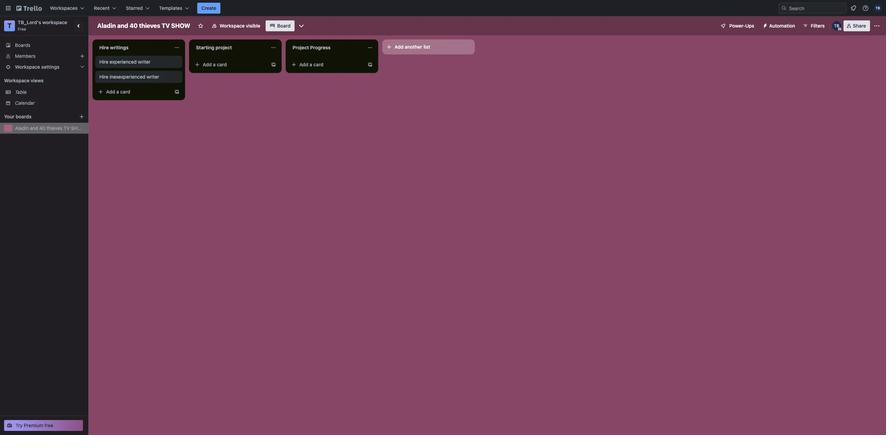 Task type: locate. For each thing, give the bounding box(es) containing it.
add a card button down project progress text box
[[288, 59, 365, 70]]

hire down 'hire writings'
[[99, 59, 108, 65]]

card down inexexperienced
[[120, 89, 130, 95]]

0 horizontal spatial 40
[[39, 125, 45, 131]]

add a card down project progress
[[299, 62, 324, 67]]

thieves down starred popup button
[[139, 22, 160, 29]]

0 notifications image
[[849, 4, 858, 12]]

1 vertical spatial hire
[[99, 59, 108, 65]]

2 vertical spatial hire
[[99, 74, 108, 80]]

show down add board icon
[[71, 125, 86, 131]]

a down project progress
[[310, 62, 312, 67]]

hire
[[99, 45, 109, 50], [99, 59, 108, 65], [99, 74, 108, 80]]

workspace views
[[4, 78, 44, 83]]

1 horizontal spatial 40
[[130, 22, 138, 29]]

hire left inexexperienced
[[99, 74, 108, 80]]

1 vertical spatial aladin and 40 thieves tv show
[[15, 125, 86, 131]]

automation button
[[760, 20, 799, 31]]

writer for hire experienced writer
[[138, 59, 150, 65]]

share
[[853, 23, 866, 29]]

recent
[[94, 5, 110, 11]]

add down starting
[[203, 62, 212, 67]]

0 vertical spatial writer
[[138, 59, 150, 65]]

aladin and 40 thieves tv show link
[[15, 125, 86, 132]]

aladin down boards
[[15, 125, 29, 131]]

1 vertical spatial writer
[[147, 74, 159, 80]]

writer up hire inexexperienced writer "link"
[[138, 59, 150, 65]]

2 hire from the top
[[99, 59, 108, 65]]

3 hire from the top
[[99, 74, 108, 80]]

aladin and 40 thieves tv show inside "board name" text box
[[97, 22, 190, 29]]

power-ups button
[[716, 20, 758, 31]]

workspace inside button
[[220, 23, 245, 29]]

2 horizontal spatial add a card button
[[288, 59, 365, 70]]

2 vertical spatial workspace
[[4, 78, 29, 83]]

1 horizontal spatial and
[[117, 22, 128, 29]]

Project Progress text field
[[288, 42, 363, 53]]

0 horizontal spatial create from template… image
[[271, 62, 276, 67]]

1 horizontal spatial a
[[213, 62, 216, 67]]

templates button
[[155, 3, 193, 14]]

aladin down recent popup button at the top of the page
[[97, 22, 116, 29]]

workspace
[[220, 23, 245, 29], [15, 64, 40, 70], [4, 78, 29, 83]]

card down progress
[[313, 62, 324, 67]]

0 vertical spatial tv
[[162, 22, 170, 29]]

premium
[[24, 422, 43, 428]]

this member is an admin of this board. image
[[838, 28, 841, 31]]

0 vertical spatial thieves
[[139, 22, 160, 29]]

add
[[395, 44, 404, 50], [203, 62, 212, 67], [299, 62, 308, 67], [106, 89, 115, 95]]

workspace up the table
[[4, 78, 29, 83]]

tb_lord (tylerblack44) image
[[832, 21, 841, 31]]

workspaces button
[[46, 3, 88, 14]]

try premium free
[[16, 422, 53, 428]]

add a card button down hire inexexperienced writer
[[95, 86, 171, 97]]

card for writings
[[120, 89, 130, 95]]

0 vertical spatial aladin
[[97, 22, 116, 29]]

add down project
[[299, 62, 308, 67]]

experienced
[[110, 59, 137, 65]]

0 horizontal spatial a
[[116, 89, 119, 95]]

writer inside hire inexexperienced writer "link"
[[147, 74, 159, 80]]

1 vertical spatial and
[[30, 125, 38, 131]]

visible
[[246, 23, 260, 29]]

and down your boards with 1 items element
[[30, 125, 38, 131]]

40
[[130, 22, 138, 29], [39, 125, 45, 131]]

0 vertical spatial aladin and 40 thieves tv show
[[97, 22, 190, 29]]

views
[[31, 78, 44, 83]]

aladin and 40 thieves tv show down your boards with 1 items element
[[15, 125, 86, 131]]

0 vertical spatial hire
[[99, 45, 109, 50]]

writings
[[110, 45, 129, 50]]

1 horizontal spatial show
[[171, 22, 190, 29]]

add a card button
[[192, 59, 268, 70], [288, 59, 365, 70], [95, 86, 171, 97]]

project
[[293, 45, 309, 50]]

0 vertical spatial workspace
[[220, 23, 245, 29]]

2 create from template… image from the left
[[367, 62, 373, 67]]

1 horizontal spatial thieves
[[139, 22, 160, 29]]

writer
[[138, 59, 150, 65], [147, 74, 159, 80]]

add a card button for writings
[[95, 86, 171, 97]]

0 vertical spatial and
[[117, 22, 128, 29]]

workspace for workspace views
[[4, 78, 29, 83]]

add a card down starting project
[[203, 62, 227, 67]]

1 horizontal spatial add a card
[[203, 62, 227, 67]]

2 horizontal spatial add a card
[[299, 62, 324, 67]]

tb_lord's workspace free
[[18, 19, 67, 32]]

tv down calendar link
[[64, 125, 70, 131]]

card
[[217, 62, 227, 67], [313, 62, 324, 67], [120, 89, 130, 95]]

tv
[[162, 22, 170, 29], [64, 125, 70, 131]]

add a card button down starting project text box at the left top of the page
[[192, 59, 268, 70]]

add for hire writings
[[106, 89, 115, 95]]

0 horizontal spatial and
[[30, 125, 38, 131]]

a
[[213, 62, 216, 67], [310, 62, 312, 67], [116, 89, 119, 95]]

workspace visible
[[220, 23, 260, 29]]

0 horizontal spatial tv
[[64, 125, 70, 131]]

a down starting project
[[213, 62, 216, 67]]

add left the another
[[395, 44, 404, 50]]

0 horizontal spatial add a card button
[[95, 86, 171, 97]]

tv down templates
[[162, 22, 170, 29]]

share button
[[844, 20, 870, 31]]

1 horizontal spatial add a card button
[[192, 59, 268, 70]]

and down starred in the left top of the page
[[117, 22, 128, 29]]

hire experienced writer link
[[99, 59, 178, 65]]

0 horizontal spatial card
[[120, 89, 130, 95]]

1 create from template… image from the left
[[271, 62, 276, 67]]

list
[[424, 44, 430, 50]]

1 horizontal spatial create from template… image
[[367, 62, 373, 67]]

Hire writings text field
[[95, 42, 170, 53]]

1 horizontal spatial card
[[217, 62, 227, 67]]

Board name text field
[[94, 20, 194, 31]]

workspace left 'visible'
[[220, 23, 245, 29]]

automation
[[769, 23, 795, 29]]

a down inexexperienced
[[116, 89, 119, 95]]

0 horizontal spatial show
[[71, 125, 86, 131]]

workspace down members
[[15, 64, 40, 70]]

tyler black (tylerblack44) image
[[874, 4, 882, 12]]

add a card
[[203, 62, 227, 67], [299, 62, 324, 67], [106, 89, 130, 95]]

workspace
[[42, 19, 67, 25]]

starred
[[126, 5, 143, 11]]

card down project
[[217, 62, 227, 67]]

board link
[[266, 20, 295, 31]]

0 vertical spatial show
[[171, 22, 190, 29]]

0 horizontal spatial aladin
[[15, 125, 29, 131]]

0 vertical spatial 40
[[130, 22, 138, 29]]

0 horizontal spatial add a card
[[106, 89, 130, 95]]

hire inside "link"
[[99, 74, 108, 80]]

1 horizontal spatial tv
[[162, 22, 170, 29]]

aladin inside "board name" text box
[[97, 22, 116, 29]]

0 horizontal spatial aladin and 40 thieves tv show
[[15, 125, 86, 131]]

create from template… image for project progress
[[367, 62, 373, 67]]

hire left the writings at the left of page
[[99, 45, 109, 50]]

add a card button for progress
[[288, 59, 365, 70]]

aladin and 40 thieves tv show down starred popup button
[[97, 22, 190, 29]]

boards
[[15, 42, 30, 48]]

free
[[45, 422, 53, 428]]

hire experienced writer
[[99, 59, 150, 65]]

show
[[171, 22, 190, 29], [71, 125, 86, 131]]

Search field
[[787, 3, 846, 13]]

hire inside "text field"
[[99, 45, 109, 50]]

aladin
[[97, 22, 116, 29], [15, 125, 29, 131]]

show down templates dropdown button
[[171, 22, 190, 29]]

40 down starred in the left top of the page
[[130, 22, 138, 29]]

card for project
[[217, 62, 227, 67]]

customize views image
[[298, 22, 305, 29]]

workspace visible button
[[207, 20, 264, 31]]

hire for hire writings
[[99, 45, 109, 50]]

writer down 'hire experienced writer' link
[[147, 74, 159, 80]]

boards link
[[0, 40, 88, 51]]

2 horizontal spatial a
[[310, 62, 312, 67]]

aladin and 40 thieves tv show
[[97, 22, 190, 29], [15, 125, 86, 131]]

add a card down inexexperienced
[[106, 89, 130, 95]]

workspace for workspace settings
[[15, 64, 40, 70]]

1 vertical spatial workspace
[[15, 64, 40, 70]]

primary element
[[0, 0, 886, 16]]

0 horizontal spatial thieves
[[47, 125, 62, 131]]

1 vertical spatial tv
[[64, 125, 70, 131]]

another
[[405, 44, 422, 50]]

1 horizontal spatial aladin and 40 thieves tv show
[[97, 22, 190, 29]]

40 down your boards with 1 items element
[[39, 125, 45, 131]]

workspace inside popup button
[[15, 64, 40, 70]]

create button
[[197, 3, 220, 14]]

thieves
[[139, 22, 160, 29], [47, 125, 62, 131]]

create from template… image
[[271, 62, 276, 67], [367, 62, 373, 67]]

1 vertical spatial show
[[71, 125, 86, 131]]

writer inside 'hire experienced writer' link
[[138, 59, 150, 65]]

1 hire from the top
[[99, 45, 109, 50]]

2 horizontal spatial card
[[313, 62, 324, 67]]

create
[[201, 5, 216, 11]]

search image
[[781, 5, 787, 11]]

thieves down your boards with 1 items element
[[47, 125, 62, 131]]

add down inexexperienced
[[106, 89, 115, 95]]

1 horizontal spatial aladin
[[97, 22, 116, 29]]

project
[[216, 45, 232, 50]]

and
[[117, 22, 128, 29], [30, 125, 38, 131]]

power-ups
[[729, 23, 754, 29]]



Task type: vqa. For each thing, say whether or not it's contained in the screenshot.
bottommost SHOW
yes



Task type: describe. For each thing, give the bounding box(es) containing it.
filters button
[[801, 20, 827, 31]]

members link
[[0, 51, 88, 62]]

create from template… image
[[174, 89, 180, 95]]

hire inexexperienced writer link
[[99, 73, 178, 80]]

project progress
[[293, 45, 331, 50]]

a for writings
[[116, 89, 119, 95]]

board
[[277, 23, 291, 29]]

add another list
[[395, 44, 430, 50]]

free
[[18, 27, 26, 32]]

calendar
[[15, 100, 35, 106]]

a for progress
[[310, 62, 312, 67]]

hire for hire experienced writer
[[99, 59, 108, 65]]

table
[[15, 89, 27, 95]]

your boards
[[4, 114, 32, 119]]

power-
[[729, 23, 745, 29]]

try
[[16, 422, 23, 428]]

workspaces
[[50, 5, 78, 11]]

writer for hire inexexperienced writer
[[147, 74, 159, 80]]

hire inexexperienced writer
[[99, 74, 159, 80]]

and inside "board name" text box
[[117, 22, 128, 29]]

your boards with 1 items element
[[4, 113, 69, 121]]

your
[[4, 114, 14, 119]]

add another list button
[[382, 39, 475, 54]]

recent button
[[90, 3, 121, 14]]

add for project progress
[[299, 62, 308, 67]]

try premium free button
[[4, 420, 83, 431]]

a for project
[[213, 62, 216, 67]]

add a card button for project
[[192, 59, 268, 70]]

tb_lord's workspace link
[[18, 19, 67, 25]]

add for starting project
[[203, 62, 212, 67]]

tb_lord's
[[18, 19, 41, 25]]

starred button
[[122, 3, 154, 14]]

back to home image
[[16, 3, 42, 14]]

members
[[15, 53, 36, 59]]

inexexperienced
[[110, 74, 145, 80]]

boards
[[16, 114, 32, 119]]

t link
[[4, 20, 15, 31]]

settings
[[41, 64, 59, 70]]

filters
[[811, 23, 825, 29]]

starting
[[196, 45, 214, 50]]

1 vertical spatial thieves
[[47, 125, 62, 131]]

tv inside "board name" text box
[[162, 22, 170, 29]]

open information menu image
[[862, 5, 869, 12]]

add a card for progress
[[299, 62, 324, 67]]

star or unstar board image
[[198, 23, 203, 29]]

show inside "board name" text box
[[171, 22, 190, 29]]

workspace navigation collapse icon image
[[74, 21, 84, 31]]

Starting project text field
[[192, 42, 267, 53]]

1 vertical spatial aladin
[[15, 125, 29, 131]]

templates
[[159, 5, 182, 11]]

ups
[[745, 23, 754, 29]]

workspace settings
[[15, 64, 59, 70]]

40 inside "board name" text box
[[130, 22, 138, 29]]

add a card for project
[[203, 62, 227, 67]]

table link
[[15, 89, 84, 96]]

sm image
[[760, 20, 769, 30]]

workspace settings button
[[0, 62, 88, 72]]

hire for hire inexexperienced writer
[[99, 74, 108, 80]]

1 vertical spatial 40
[[39, 125, 45, 131]]

calendar link
[[15, 100, 84, 106]]

progress
[[310, 45, 331, 50]]

hire writings
[[99, 45, 129, 50]]

t
[[7, 22, 12, 30]]

card for progress
[[313, 62, 324, 67]]

add board image
[[79, 114, 84, 119]]

add a card for writings
[[106, 89, 130, 95]]

create from template… image for starting project
[[271, 62, 276, 67]]

workspace for workspace visible
[[220, 23, 245, 29]]

starting project
[[196, 45, 232, 50]]

show menu image
[[874, 22, 880, 29]]

thieves inside "board name" text box
[[139, 22, 160, 29]]



